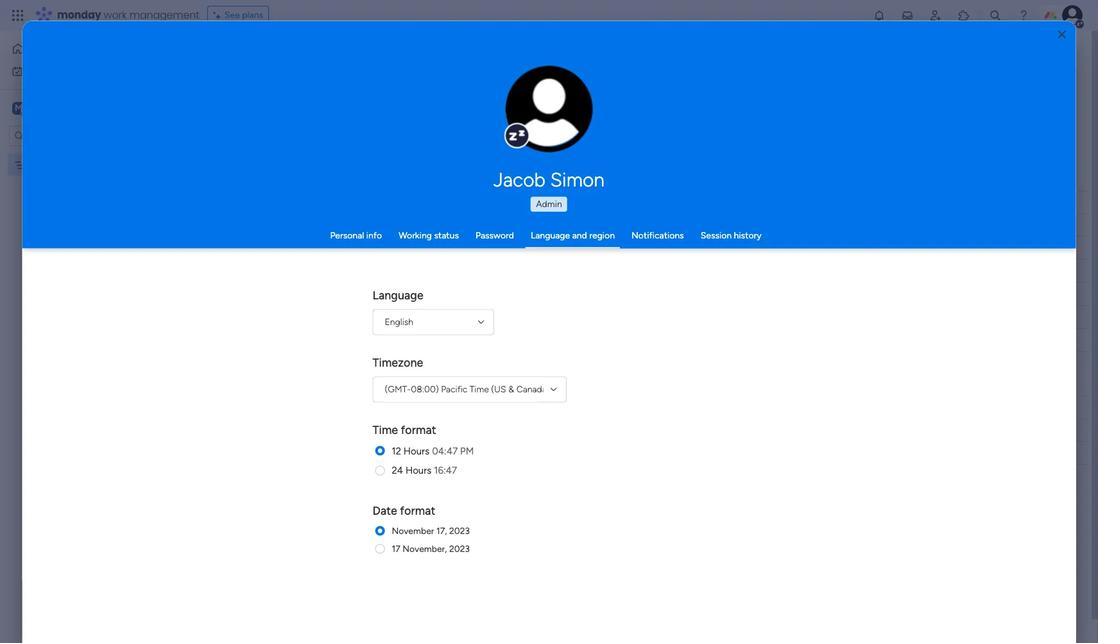 Task type: describe. For each thing, give the bounding box(es) containing it.
plans
[[242, 10, 263, 21]]

simon
[[550, 168, 605, 191]]

project 1
[[243, 243, 278, 254]]

canada)
[[516, 384, 550, 395]]

17,
[[436, 526, 447, 537]]

session
[[701, 230, 732, 241]]

language for language
[[373, 288, 423, 302]]

see for see plans
[[224, 10, 240, 21]]

see more
[[585, 71, 624, 82]]

jacob simon button
[[373, 168, 726, 191]]

date format
[[373, 504, 435, 518]]

nov 17
[[632, 244, 657, 253]]

08:00)
[[411, 384, 439, 395]]

1 horizontal spatial and
[[572, 230, 587, 241]]

m
[[15, 102, 22, 113]]

24 hours 16:47
[[392, 465, 457, 477]]

your
[[526, 71, 544, 82]]

manage
[[196, 71, 228, 82]]

november 17, 2023
[[392, 526, 470, 537]]

hours for 12 hours
[[404, 445, 429, 457]]

it
[[576, 243, 581, 253]]

12 hours 04:47 pm
[[392, 445, 474, 457]]

date
[[373, 504, 397, 518]]

2023 for 17 november, 2023
[[449, 544, 470, 554]]

keep
[[444, 71, 464, 82]]

language and region link
[[531, 230, 615, 241]]

notifications
[[632, 230, 684, 241]]

format for date format
[[400, 504, 435, 518]]

jacob
[[494, 168, 546, 191]]

english
[[385, 316, 413, 327]]

session history link
[[701, 230, 762, 241]]

0 vertical spatial 17
[[649, 244, 657, 253]]

assign
[[312, 71, 338, 82]]

monday work management
[[57, 8, 199, 22]]

home
[[30, 43, 54, 54]]

owner
[[467, 402, 494, 413]]

hours for 24 hours
[[406, 465, 431, 477]]

picture
[[536, 127, 562, 136]]

workspace selection element
[[12, 100, 107, 117]]

my work
[[28, 65, 62, 76]]

workspace
[[54, 102, 105, 114]]

see more link
[[584, 70, 625, 83]]

personal info
[[330, 230, 382, 241]]

password link
[[476, 230, 514, 241]]

0 horizontal spatial 17
[[392, 544, 400, 554]]

(gmt-
[[385, 384, 411, 395]]

not
[[531, 220, 546, 231]]

time format
[[373, 423, 436, 437]]

my
[[28, 65, 41, 76]]

1 status field from the top
[[539, 195, 571, 210]]

change profile picture button
[[506, 65, 593, 153]]

2023 for november 17, 2023
[[449, 526, 470, 537]]

pacific
[[441, 384, 467, 395]]

set
[[374, 71, 387, 82]]

work for monday
[[104, 8, 127, 22]]

password
[[476, 230, 514, 241]]

1
[[274, 243, 278, 254]]

timezone
[[373, 356, 423, 370]]

timelines
[[389, 71, 425, 82]]

hide
[[538, 129, 557, 140]]

status for first status field from the bottom of the page
[[542, 402, 568, 413]]

hide button
[[517, 124, 564, 144]]

working status
[[399, 230, 459, 241]]

notifications link
[[632, 230, 684, 241]]

track
[[466, 71, 486, 82]]

admin
[[536, 198, 562, 209]]

pm
[[460, 445, 474, 457]]

(gmt-08:00) pacific time (us & canada)
[[385, 384, 550, 395]]

started
[[549, 220, 579, 231]]

workspace image
[[12, 101, 25, 115]]



Task type: vqa. For each thing, say whether or not it's contained in the screenshot.
Status related to 2nd Status field from the top of the page
yes



Task type: locate. For each thing, give the bounding box(es) containing it.
see for see more
[[585, 71, 601, 82]]

language up working on it
[[531, 230, 570, 241]]

1 horizontal spatial 17
[[649, 244, 657, 253]]

0 horizontal spatial language
[[373, 288, 423, 302]]

1 status from the top
[[542, 197, 568, 208]]

any
[[231, 71, 245, 82]]

working on it
[[528, 243, 581, 253]]

see left the plans
[[224, 10, 240, 21]]

list box
[[0, 151, 164, 349]]

0 horizontal spatial work
[[43, 65, 62, 76]]

see plans button
[[207, 6, 269, 25]]

2 status field from the top
[[539, 401, 571, 415]]

0 vertical spatial see
[[224, 10, 240, 21]]

select product image
[[12, 9, 24, 22]]

management
[[129, 8, 199, 22]]

help image
[[1017, 9, 1030, 22]]

work right monday
[[104, 8, 127, 22]]

1 vertical spatial working
[[528, 243, 561, 253]]

format for time format
[[401, 423, 436, 437]]

0 horizontal spatial see
[[224, 10, 240, 21]]

stands.
[[578, 71, 606, 82]]

owners,
[[341, 71, 372, 82]]

0 horizontal spatial time
[[373, 423, 398, 437]]

option
[[0, 153, 164, 156]]

time up the 12
[[373, 423, 398, 437]]

1 vertical spatial language
[[373, 288, 423, 302]]

november
[[392, 526, 434, 537]]

work
[[104, 8, 127, 22], [43, 65, 62, 76]]

status for second status field from the bottom
[[542, 197, 568, 208]]

invite members image
[[929, 9, 942, 22]]

working status link
[[399, 230, 459, 241]]

1 vertical spatial work
[[43, 65, 62, 76]]

sort
[[488, 129, 505, 140]]

status
[[542, 197, 568, 208], [542, 402, 568, 413]]

and up it
[[572, 230, 587, 241]]

0 vertical spatial work
[[104, 8, 127, 22]]

12
[[392, 445, 401, 457]]

1 vertical spatial time
[[373, 423, 398, 437]]

16:47
[[434, 465, 457, 477]]

notifications image
[[873, 9, 886, 22]]

search everything image
[[989, 9, 1002, 22]]

work for my
[[43, 65, 62, 76]]

project
[[243, 243, 272, 254]]

1 horizontal spatial see
[[585, 71, 601, 82]]

working left 'status'
[[399, 230, 432, 241]]

2023
[[449, 526, 470, 537], [449, 544, 470, 554]]

1 vertical spatial 2023
[[449, 544, 470, 554]]

november,
[[403, 544, 447, 554]]

inbox image
[[901, 9, 914, 22]]

see
[[224, 10, 240, 21], [585, 71, 601, 82]]

0 vertical spatial status field
[[539, 195, 571, 210]]

manage any type of project. assign owners, set timelines and keep track of where your project stands.
[[196, 71, 606, 82]]

0 vertical spatial working
[[399, 230, 432, 241]]

of right track
[[488, 71, 497, 82]]

24
[[392, 465, 403, 477]]

0 vertical spatial 2023
[[449, 526, 470, 537]]

status field up not started in the top of the page
[[539, 195, 571, 210]]

working down not
[[528, 243, 561, 253]]

home button
[[8, 39, 138, 59]]

1 vertical spatial format
[[400, 504, 435, 518]]

and left keep at the left of the page
[[427, 71, 442, 82]]

17 down the november
[[392, 544, 400, 554]]

see plans
[[224, 10, 263, 21]]

work right my
[[43, 65, 62, 76]]

1 horizontal spatial language
[[531, 230, 570, 241]]

status down jacob simon button
[[542, 197, 568, 208]]

0 vertical spatial hours
[[404, 445, 429, 457]]

1 vertical spatial hours
[[406, 465, 431, 477]]

format up '12 hours 04:47 pm'
[[401, 423, 436, 437]]

jacob simon
[[494, 168, 605, 191]]

&
[[508, 384, 514, 395]]

main
[[30, 102, 52, 114]]

1 vertical spatial status field
[[539, 401, 571, 415]]

personal info link
[[330, 230, 382, 241]]

language
[[531, 230, 570, 241], [373, 288, 423, 302]]

1 2023 from the top
[[449, 526, 470, 537]]

on
[[564, 243, 574, 253]]

change
[[522, 116, 551, 125]]

1 vertical spatial and
[[572, 230, 587, 241]]

2023 down the "november 17, 2023"
[[449, 544, 470, 554]]

project.
[[278, 71, 309, 82]]

more
[[603, 71, 624, 82]]

0 horizontal spatial and
[[427, 71, 442, 82]]

profile
[[553, 116, 577, 125]]

Status field
[[539, 195, 571, 210], [539, 401, 571, 415]]

0 vertical spatial time
[[470, 384, 489, 395]]

time up owner
[[470, 384, 489, 395]]

status down canada)
[[542, 402, 568, 413]]

see inside button
[[224, 10, 240, 21]]

session history
[[701, 230, 762, 241]]

close image
[[1058, 30, 1066, 39]]

hours
[[404, 445, 429, 457], [406, 465, 431, 477]]

hours right 24
[[406, 465, 431, 477]]

type
[[247, 71, 265, 82]]

work inside 'my work' button
[[43, 65, 62, 76]]

working for working on it
[[528, 243, 561, 253]]

personal
[[330, 230, 364, 241]]

0 vertical spatial status
[[542, 197, 568, 208]]

hours right the 12
[[404, 445, 429, 457]]

2 status from the top
[[542, 402, 568, 413]]

1 horizontal spatial of
[[488, 71, 497, 82]]

0 horizontal spatial of
[[268, 71, 276, 82]]

0 vertical spatial format
[[401, 423, 436, 437]]

of right type
[[268, 71, 276, 82]]

1 vertical spatial see
[[585, 71, 601, 82]]

main workspace
[[30, 102, 105, 114]]

see left more
[[585, 71, 601, 82]]

time
[[470, 384, 489, 395], [373, 423, 398, 437]]

language and region
[[531, 230, 615, 241]]

2 of from the left
[[488, 71, 497, 82]]

04:47
[[432, 445, 458, 457]]

format up the november
[[400, 504, 435, 518]]

status field down canada)
[[539, 401, 571, 415]]

0 vertical spatial language
[[531, 230, 570, 241]]

column information image
[[581, 197, 591, 208]]

status
[[434, 230, 459, 241]]

project
[[546, 71, 575, 82]]

working for working status
[[399, 230, 432, 241]]

nov
[[632, 244, 647, 253]]

my work button
[[8, 61, 138, 81]]

1 horizontal spatial work
[[104, 8, 127, 22]]

info
[[366, 230, 382, 241]]

where
[[499, 71, 524, 82]]

not started
[[531, 220, 579, 231]]

jacob simon image
[[1062, 5, 1083, 26]]

change profile picture
[[522, 116, 577, 136]]

1 of from the left
[[268, 71, 276, 82]]

(us
[[491, 384, 506, 395]]

sort button
[[468, 124, 513, 144]]

1 vertical spatial status
[[542, 402, 568, 413]]

2023 right 17,
[[449, 526, 470, 537]]

0 horizontal spatial working
[[399, 230, 432, 241]]

monday
[[57, 8, 101, 22]]

1 horizontal spatial working
[[528, 243, 561, 253]]

language up english
[[373, 288, 423, 302]]

0 vertical spatial and
[[427, 71, 442, 82]]

format
[[401, 423, 436, 437], [400, 504, 435, 518]]

1 vertical spatial 17
[[392, 544, 400, 554]]

history
[[734, 230, 762, 241]]

region
[[589, 230, 615, 241]]

language for language and region
[[531, 230, 570, 241]]

2 2023 from the top
[[449, 544, 470, 554]]

working
[[399, 230, 432, 241], [528, 243, 561, 253]]

1 horizontal spatial time
[[470, 384, 489, 395]]

apps image
[[958, 9, 970, 22]]

17 november, 2023
[[392, 544, 470, 554]]

Owner field
[[464, 401, 497, 415]]

17 right nov
[[649, 244, 657, 253]]



